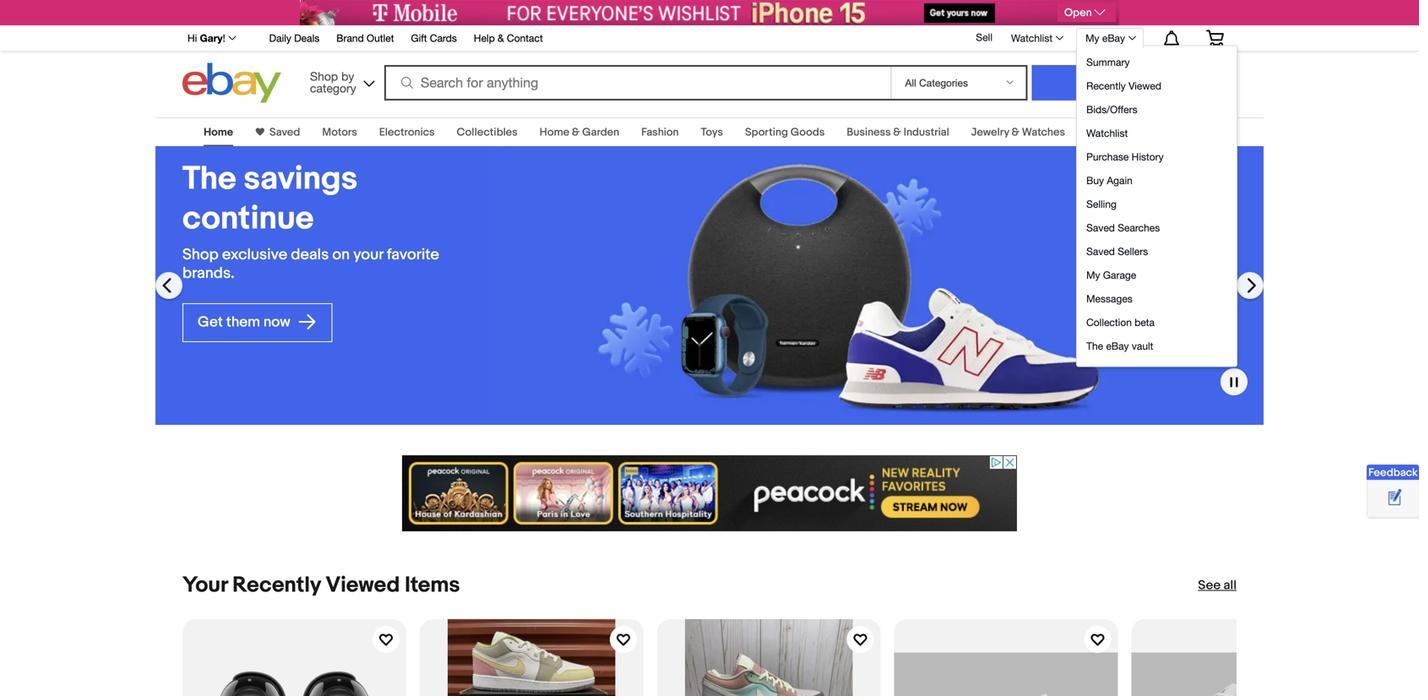 Task type: describe. For each thing, give the bounding box(es) containing it.
outlet
[[367, 32, 394, 44]]

ebay inside the savings continue main content
[[1087, 126, 1111, 139]]

summary
[[1087, 56, 1130, 68]]

buy
[[1087, 174, 1104, 186]]

my ebay link
[[1076, 28, 1144, 48]]

business
[[847, 126, 891, 139]]

collectibles
[[457, 126, 518, 139]]

collection beta
[[1087, 316, 1155, 328]]

gift cards
[[411, 32, 457, 44]]

motors link
[[322, 126, 357, 139]]

fashion link
[[641, 126, 679, 139]]

cards
[[430, 32, 457, 44]]

my ebay
[[1086, 32, 1125, 44]]

all
[[1224, 578, 1237, 593]]

help & contact
[[474, 32, 543, 44]]

gary
[[200, 32, 223, 44]]

buy again
[[1087, 174, 1133, 186]]

the savings continue main content
[[0, 107, 1419, 696]]

jewelry & watches
[[971, 126, 1065, 139]]

help
[[474, 32, 495, 44]]

0 horizontal spatial watchlist link
[[1002, 28, 1071, 48]]

gift
[[411, 32, 427, 44]]

your recently viewed items link
[[182, 572, 460, 599]]

hi gary !
[[188, 32, 225, 44]]

ebay for my
[[1102, 32, 1125, 44]]

recently viewed link
[[1082, 74, 1234, 98]]

messages link
[[1082, 287, 1234, 310]]

home for home
[[204, 126, 233, 139]]

bids/offers
[[1087, 103, 1138, 115]]

brands.
[[182, 264, 235, 283]]

the for ebay
[[1087, 340, 1104, 352]]

brand outlet link
[[336, 30, 394, 48]]

now
[[263, 313, 290, 331]]

saved for saved searches
[[1087, 222, 1115, 234]]

toys
[[701, 126, 723, 139]]

daily deals link
[[269, 30, 320, 48]]

ebay for the
[[1106, 340, 1129, 352]]

live
[[1114, 126, 1133, 139]]

open
[[1065, 6, 1092, 19]]

fashion
[[641, 126, 679, 139]]

vault
[[1132, 340, 1154, 352]]

see all link
[[1198, 577, 1237, 594]]

beta
[[1135, 316, 1155, 328]]

get
[[198, 313, 223, 331]]

saved for saved
[[270, 126, 300, 139]]

get them now link
[[182, 303, 333, 342]]

deals
[[294, 32, 320, 44]]

history
[[1132, 151, 1164, 163]]

electronics
[[379, 126, 435, 139]]

the for savings
[[182, 160, 236, 199]]

recently inside the savings continue main content
[[232, 572, 321, 599]]

!
[[223, 32, 225, 44]]

searches
[[1118, 222, 1160, 234]]

hi
[[188, 32, 197, 44]]

home & garden
[[540, 126, 619, 139]]

messages
[[1087, 293, 1133, 305]]

favorite
[[387, 246, 439, 264]]

recently inside account 'navigation'
[[1087, 80, 1126, 92]]

deals
[[291, 246, 329, 264]]

advertisement region inside the savings continue main content
[[402, 455, 1017, 531]]

& for jewelry
[[1012, 126, 1020, 139]]

brand outlet
[[336, 32, 394, 44]]

business & industrial
[[847, 126, 949, 139]]

& for home
[[572, 126, 580, 139]]

the savings continue shop exclusive deals on your favorite brands.
[[182, 160, 439, 283]]

watchlist for leftmost watchlist link
[[1011, 32, 1053, 44]]

see
[[1198, 578, 1221, 593]]

saved searches
[[1087, 222, 1160, 234]]

collection
[[1087, 316, 1132, 328]]

your shopping cart image
[[1206, 30, 1225, 47]]

sellers
[[1118, 245, 1148, 257]]

& for business
[[893, 126, 901, 139]]

my garage link
[[1082, 263, 1234, 287]]

daily
[[269, 32, 291, 44]]

shop inside the savings continue shop exclusive deals on your favorite brands.
[[182, 246, 219, 264]]

garden
[[582, 126, 619, 139]]

business & industrial link
[[847, 126, 949, 139]]



Task type: locate. For each thing, give the bounding box(es) containing it.
watchlist link
[[1002, 28, 1071, 48], [1082, 121, 1234, 145]]

saved
[[270, 126, 300, 139], [1087, 222, 1115, 234], [1087, 245, 1115, 257]]

saved searches link
[[1082, 216, 1234, 240]]

category
[[310, 81, 356, 95]]

shop inside the shop by category
[[310, 69, 338, 83]]

shop by category button
[[302, 63, 379, 99]]

the down collection
[[1087, 340, 1104, 352]]

my garage
[[1087, 269, 1137, 281]]

1 horizontal spatial watchlist
[[1087, 127, 1128, 139]]

0 vertical spatial recently
[[1087, 80, 1126, 92]]

0 vertical spatial watchlist link
[[1002, 28, 1071, 48]]

2 vertical spatial saved
[[1087, 245, 1115, 257]]

& inside account 'navigation'
[[498, 32, 504, 44]]

0 vertical spatial watchlist
[[1011, 32, 1053, 44]]

my
[[1086, 32, 1100, 44], [1087, 269, 1101, 281]]

the up continue
[[182, 160, 236, 199]]

your
[[182, 572, 228, 599]]

Search for anything text field
[[387, 67, 888, 99]]

home left garden
[[540, 126, 570, 139]]

continue
[[182, 199, 314, 239]]

industrial
[[904, 126, 949, 139]]

my for my garage
[[1087, 269, 1101, 281]]

contact
[[507, 32, 543, 44]]

open button
[[1058, 3, 1116, 22]]

1 horizontal spatial home
[[540, 126, 570, 139]]

shop
[[310, 69, 338, 83], [182, 246, 219, 264]]

1 horizontal spatial shop
[[310, 69, 338, 83]]

1 vertical spatial watchlist
[[1087, 127, 1128, 139]]

garage
[[1103, 269, 1137, 281]]

ebay live link
[[1087, 126, 1133, 139]]

purchase
[[1087, 151, 1129, 163]]

jewelry & watches link
[[971, 126, 1065, 139]]

& right business
[[893, 126, 901, 139]]

by
[[341, 69, 354, 83]]

collection beta link
[[1082, 310, 1234, 334]]

saved down selling
[[1087, 222, 1115, 234]]

None submit
[[1032, 65, 1174, 101]]

savings
[[244, 160, 358, 199]]

electronics link
[[379, 126, 435, 139]]

0 horizontal spatial watchlist
[[1011, 32, 1053, 44]]

none submit inside shop by category banner
[[1032, 65, 1174, 101]]

purchase history link
[[1082, 145, 1234, 169]]

1 horizontal spatial the
[[1087, 340, 1104, 352]]

0 vertical spatial viewed
[[1129, 80, 1162, 92]]

items
[[405, 572, 460, 599]]

1 horizontal spatial watchlist link
[[1082, 121, 1234, 145]]

the
[[182, 160, 236, 199], [1087, 340, 1104, 352]]

home for home & garden
[[540, 126, 570, 139]]

1 vertical spatial my
[[1087, 269, 1101, 281]]

ebay down collection beta on the top
[[1106, 340, 1129, 352]]

1 vertical spatial shop
[[182, 246, 219, 264]]

selling link
[[1082, 192, 1234, 216]]

1 vertical spatial recently
[[232, 572, 321, 599]]

1 vertical spatial saved
[[1087, 222, 1115, 234]]

0 vertical spatial ebay
[[1102, 32, 1125, 44]]

1 vertical spatial watchlist link
[[1082, 121, 1234, 145]]

viewed inside the savings continue main content
[[326, 572, 400, 599]]

shop by category
[[310, 69, 356, 95]]

account navigation
[[178, 25, 1238, 367]]

& for help
[[498, 32, 504, 44]]

the savings continue link
[[182, 160, 463, 239]]

0 vertical spatial saved
[[270, 126, 300, 139]]

collectibles link
[[457, 126, 518, 139]]

get them now
[[198, 313, 294, 331]]

2 home from the left
[[540, 126, 570, 139]]

1 vertical spatial viewed
[[326, 572, 400, 599]]

watchlist up purchase
[[1087, 127, 1128, 139]]

watches
[[1022, 126, 1065, 139]]

advertisement region
[[300, 0, 1119, 25], [402, 455, 1017, 531]]

0 horizontal spatial the
[[182, 160, 236, 199]]

the ebay vault link
[[1082, 334, 1234, 358]]

&
[[498, 32, 504, 44], [572, 126, 580, 139], [893, 126, 901, 139], [1012, 126, 1020, 139]]

0 vertical spatial advertisement region
[[300, 0, 1119, 25]]

viewed
[[1129, 80, 1162, 92], [326, 572, 400, 599]]

toys link
[[701, 126, 723, 139]]

recently right your
[[232, 572, 321, 599]]

saved up my garage
[[1087, 245, 1115, 257]]

saved link
[[264, 126, 300, 139]]

0 horizontal spatial viewed
[[326, 572, 400, 599]]

viewed left items
[[326, 572, 400, 599]]

& right jewelry
[[1012, 126, 1020, 139]]

summary link
[[1082, 50, 1234, 74]]

brand
[[336, 32, 364, 44]]

viewed inside account 'navigation'
[[1129, 80, 1162, 92]]

0 vertical spatial the
[[182, 160, 236, 199]]

bids/offers link
[[1082, 98, 1234, 121]]

ebay live
[[1087, 126, 1133, 139]]

saved inside saved searches link
[[1087, 222, 1115, 234]]

1 vertical spatial the
[[1087, 340, 1104, 352]]

0 horizontal spatial home
[[204, 126, 233, 139]]

see all
[[1198, 578, 1237, 593]]

& left garden
[[572, 126, 580, 139]]

buy again link
[[1082, 169, 1234, 192]]

my for my ebay
[[1086, 32, 1100, 44]]

ebay
[[1102, 32, 1125, 44], [1087, 126, 1111, 139], [1106, 340, 1129, 352]]

recently down summary
[[1087, 80, 1126, 92]]

sell
[[976, 31, 993, 43]]

your recently viewed items
[[182, 572, 460, 599]]

my left garage
[[1087, 269, 1101, 281]]

& right help
[[498, 32, 504, 44]]

0 horizontal spatial shop
[[182, 246, 219, 264]]

watchlist right sell
[[1011, 32, 1053, 44]]

my down open "button"
[[1086, 32, 1100, 44]]

0 vertical spatial my
[[1086, 32, 1100, 44]]

the inside the savings continue shop exclusive deals on your favorite brands.
[[182, 160, 236, 199]]

selling
[[1087, 198, 1117, 210]]

your
[[353, 246, 383, 264]]

watchlist link down open at the right top of page
[[1002, 28, 1071, 48]]

exclusive
[[222, 246, 287, 264]]

sporting goods link
[[745, 126, 825, 139]]

0 horizontal spatial recently
[[232, 572, 321, 599]]

shop by category banner
[[178, 25, 1238, 367]]

daily deals
[[269, 32, 320, 44]]

1 horizontal spatial recently
[[1087, 80, 1126, 92]]

1 home from the left
[[204, 126, 233, 139]]

goods
[[791, 126, 825, 139]]

saved inside saved sellers link
[[1087, 245, 1115, 257]]

1 vertical spatial advertisement region
[[402, 455, 1017, 531]]

the ebay vault
[[1087, 340, 1154, 352]]

home left saved link at the left of page
[[204, 126, 233, 139]]

1 horizontal spatial viewed
[[1129, 80, 1162, 92]]

saved sellers
[[1087, 245, 1148, 257]]

saved inside the savings continue main content
[[270, 126, 300, 139]]

home & garden link
[[540, 126, 619, 139]]

them
[[226, 313, 260, 331]]

watchlist for the right watchlist link
[[1087, 127, 1128, 139]]

the inside account 'navigation'
[[1087, 340, 1104, 352]]

jewelry
[[971, 126, 1009, 139]]

viewed up bids/offers link
[[1129, 80, 1162, 92]]

saved up savings
[[270, 126, 300, 139]]

ebay up summary
[[1102, 32, 1125, 44]]

shop up brands.
[[182, 246, 219, 264]]

again
[[1107, 174, 1133, 186]]

2 vertical spatial ebay
[[1106, 340, 1129, 352]]

feedback
[[1369, 466, 1418, 479]]

saved for saved sellers
[[1087, 245, 1115, 257]]

0 vertical spatial shop
[[310, 69, 338, 83]]

watchlist link up history
[[1082, 121, 1234, 145]]

saved sellers link
[[1082, 240, 1234, 263]]

motors
[[322, 126, 357, 139]]

watchlist
[[1011, 32, 1053, 44], [1087, 127, 1128, 139]]

1 vertical spatial ebay
[[1087, 126, 1111, 139]]

sporting
[[745, 126, 788, 139]]

on
[[332, 246, 350, 264]]

recently
[[1087, 80, 1126, 92], [232, 572, 321, 599]]

shop left 'by'
[[310, 69, 338, 83]]

ebay left the live
[[1087, 126, 1111, 139]]

purchase history
[[1087, 151, 1164, 163]]



Task type: vqa. For each thing, say whether or not it's contained in the screenshot.
Fashion
yes



